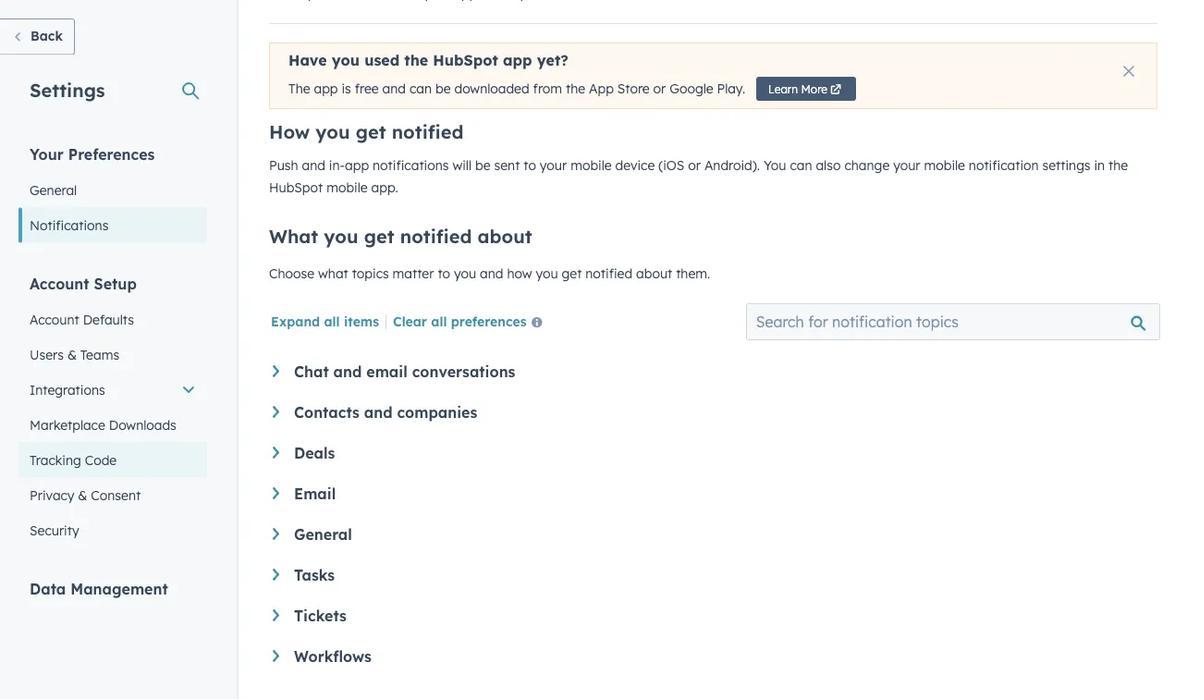 Task type: describe. For each thing, give the bounding box(es) containing it.
email button
[[273, 485, 1154, 503]]

app
[[589, 81, 614, 97]]

choose
[[269, 265, 315, 282]]

account setup element
[[18, 273, 207, 548]]

or inside have you used the hubspot app yet? alert
[[654, 81, 666, 97]]

account defaults
[[30, 311, 134, 327]]

the inside push and in-app notifications will be sent to your mobile device (ios or android). you can also change your mobile notification settings in the hubspot mobile app.
[[1109, 157, 1129, 173]]

all for expand
[[324, 313, 340, 329]]

in
[[1095, 157, 1105, 173]]

privacy
[[30, 487, 74, 503]]

have you used the hubspot app yet?
[[289, 51, 569, 69]]

clear all preferences
[[393, 313, 527, 329]]

tickets
[[294, 607, 347, 625]]

tasks
[[294, 566, 335, 585]]

defaults
[[83, 311, 134, 327]]

free
[[355, 81, 379, 97]]

topics
[[352, 265, 389, 282]]

expand all items
[[271, 313, 379, 329]]

users & teams
[[30, 346, 119, 363]]

or inside push and in-app notifications will be sent to your mobile device (ios or android). you can also change your mobile notification settings in the hubspot mobile app.
[[688, 157, 701, 173]]

matter
[[393, 265, 434, 282]]

notified for what you get notified about
[[400, 225, 472, 248]]

you up clear all preferences
[[454, 265, 476, 282]]

back link
[[0, 18, 75, 55]]

change
[[845, 157, 890, 173]]

tickets button
[[273, 607, 1154, 625]]

downloaded
[[455, 81, 530, 97]]

security link
[[18, 513, 207, 548]]

what
[[269, 225, 318, 248]]

can inside push and in-app notifications will be sent to your mobile device (ios or android). you can also change your mobile notification settings in the hubspot mobile app.
[[790, 157, 813, 173]]

device
[[616, 157, 655, 173]]

consent
[[91, 487, 141, 503]]

have
[[289, 51, 327, 69]]

and for companies
[[364, 403, 393, 422]]

your
[[30, 145, 64, 163]]

expand
[[271, 313, 320, 329]]

privacy & consent link
[[18, 478, 207, 513]]

caret image for general
[[273, 528, 279, 540]]

in-
[[329, 157, 345, 173]]

get for how
[[356, 120, 386, 143]]

you for what
[[324, 225, 358, 248]]

app inside push and in-app notifications will be sent to your mobile device (ios or android). you can also change your mobile notification settings in the hubspot mobile app.
[[345, 157, 369, 173]]

2 vertical spatial notified
[[586, 265, 633, 282]]

clear
[[393, 313, 427, 329]]

more
[[802, 82, 828, 96]]

setup
[[94, 274, 137, 293]]

tracking
[[30, 452, 81, 468]]

contacts and companies
[[294, 403, 478, 422]]

choose what topics matter to you and how you get notified about them.
[[269, 265, 711, 282]]

workflows button
[[273, 647, 1154, 666]]

0 horizontal spatial mobile
[[327, 179, 368, 196]]

your preferences
[[30, 145, 155, 163]]

marketplace
[[30, 417, 105, 433]]

expand all items button
[[271, 313, 379, 329]]

all for clear
[[431, 313, 447, 329]]

and for email
[[334, 363, 362, 381]]

chat
[[294, 363, 329, 381]]

you
[[764, 157, 787, 173]]

email
[[367, 363, 408, 381]]

store
[[618, 81, 650, 97]]

learn more link
[[757, 77, 857, 101]]

preferences
[[68, 145, 155, 163]]

privacy & consent
[[30, 487, 141, 503]]

push
[[269, 157, 298, 173]]

deals button
[[273, 444, 1154, 462]]

hubspot inside push and in-app notifications will be sent to your mobile device (ios or android). you can also change your mobile notification settings in the hubspot mobile app.
[[269, 179, 323, 196]]

get for what
[[364, 225, 395, 248]]

play.
[[717, 81, 746, 97]]

them.
[[676, 265, 711, 282]]

2 vertical spatial get
[[562, 265, 582, 282]]

caret image for tickets
[[273, 610, 279, 621]]

how
[[269, 120, 310, 143]]

tasks button
[[273, 566, 1154, 585]]

chat and email conversations
[[294, 363, 516, 381]]

1 horizontal spatial mobile
[[571, 157, 612, 173]]

sent
[[494, 157, 520, 173]]

(ios
[[659, 157, 685, 173]]

and inside have you used the hubspot app yet? alert
[[383, 81, 406, 97]]

marketplace downloads
[[30, 417, 177, 433]]

items
[[344, 313, 379, 329]]

teams
[[80, 346, 119, 363]]

users
[[30, 346, 64, 363]]

push and in-app notifications will be sent to your mobile device (ios or android). you can also change your mobile notification settings in the hubspot mobile app.
[[269, 157, 1129, 196]]

1 your from the left
[[540, 157, 567, 173]]



Task type: locate. For each thing, give the bounding box(es) containing it.
& for privacy
[[78, 487, 87, 503]]

0 vertical spatial be
[[436, 81, 451, 97]]

1 horizontal spatial &
[[78, 487, 87, 503]]

google
[[670, 81, 714, 97]]

or
[[654, 81, 666, 97], [688, 157, 701, 173]]

1 horizontal spatial app
[[345, 157, 369, 173]]

1 vertical spatial the
[[566, 81, 586, 97]]

1 horizontal spatial about
[[636, 265, 673, 282]]

2 your from the left
[[894, 157, 921, 173]]

caret image for email
[[273, 487, 279, 499]]

be for sent
[[475, 157, 491, 173]]

be inside have you used the hubspot app yet? alert
[[436, 81, 451, 97]]

2 vertical spatial app
[[345, 157, 369, 173]]

caret image inside tasks 'dropdown button'
[[273, 569, 279, 581]]

to right the sent
[[524, 157, 536, 173]]

email
[[294, 485, 336, 503]]

& right users
[[67, 346, 77, 363]]

integrations button
[[18, 372, 207, 407]]

from
[[533, 81, 562, 97]]

0 horizontal spatial app
[[314, 81, 338, 97]]

app.
[[371, 179, 398, 196]]

to inside push and in-app notifications will be sent to your mobile device (ios or android). you can also change your mobile notification settings in the hubspot mobile app.
[[524, 157, 536, 173]]

0 vertical spatial to
[[524, 157, 536, 173]]

and inside push and in-app notifications will be sent to your mobile device (ios or android). you can also change your mobile notification settings in the hubspot mobile app.
[[302, 157, 326, 173]]

used
[[365, 51, 400, 69]]

you right how
[[536, 265, 558, 282]]

1 horizontal spatial can
[[790, 157, 813, 173]]

caret image
[[273, 365, 279, 377], [273, 406, 279, 418], [273, 487, 279, 499], [273, 528, 279, 540], [273, 610, 279, 621]]

Search for notification topics search field
[[746, 303, 1161, 340]]

app
[[503, 51, 532, 69], [314, 81, 338, 97], [345, 157, 369, 173]]

data management
[[30, 579, 168, 598]]

all inside button
[[431, 313, 447, 329]]

can
[[410, 81, 432, 97], [790, 157, 813, 173]]

1 vertical spatial hubspot
[[269, 179, 323, 196]]

is
[[342, 81, 351, 97]]

caret image left workflows
[[273, 650, 279, 662]]

preferences
[[451, 313, 527, 329]]

1 vertical spatial can
[[790, 157, 813, 173]]

chat and email conversations button
[[273, 363, 1154, 381]]

1 vertical spatial account
[[30, 311, 79, 327]]

notifications link
[[18, 208, 207, 243]]

account inside 'link'
[[30, 311, 79, 327]]

can inside have you used the hubspot app yet? alert
[[410, 81, 432, 97]]

1 vertical spatial or
[[688, 157, 701, 173]]

0 vertical spatial caret image
[[273, 447, 279, 459]]

1 caret image from the top
[[273, 365, 279, 377]]

users & teams link
[[18, 337, 207, 372]]

you up in-
[[316, 120, 350, 143]]

0 vertical spatial the
[[404, 51, 428, 69]]

and down email
[[364, 403, 393, 422]]

all left items
[[324, 313, 340, 329]]

caret image inside workflows dropdown button
[[273, 650, 279, 662]]

1 horizontal spatial or
[[688, 157, 701, 173]]

general button
[[273, 525, 1154, 544]]

mobile left the notification
[[925, 157, 966, 173]]

4 caret image from the top
[[273, 528, 279, 540]]

account for account setup
[[30, 274, 89, 293]]

1 caret image from the top
[[273, 447, 279, 459]]

to
[[524, 157, 536, 173], [438, 265, 450, 282]]

caret image left tasks
[[273, 569, 279, 581]]

get right how
[[562, 265, 582, 282]]

the app is free and can be downloaded from the app store or google play.
[[289, 81, 746, 97]]

notified for how you get notified
[[392, 120, 464, 143]]

1 horizontal spatial be
[[475, 157, 491, 173]]

account defaults link
[[18, 302, 207, 337]]

1 horizontal spatial the
[[566, 81, 586, 97]]

general link
[[18, 173, 207, 208]]

caret image inside chat and email conversations dropdown button
[[273, 365, 279, 377]]

2 horizontal spatial mobile
[[925, 157, 966, 173]]

how
[[507, 265, 532, 282]]

general
[[30, 182, 77, 198], [294, 525, 352, 544]]

app left is
[[314, 81, 338, 97]]

to right matter
[[438, 265, 450, 282]]

hubspot inside alert
[[433, 51, 498, 69]]

0 horizontal spatial be
[[436, 81, 451, 97]]

and right free
[[383, 81, 406, 97]]

and for in-
[[302, 157, 326, 173]]

hubspot down push
[[269, 179, 323, 196]]

hubspot up the downloaded
[[433, 51, 498, 69]]

0 horizontal spatial all
[[324, 313, 340, 329]]

be
[[436, 81, 451, 97], [475, 157, 491, 173]]

caret image
[[273, 447, 279, 459], [273, 569, 279, 581], [273, 650, 279, 662]]

be inside push and in-app notifications will be sent to your mobile device (ios or android). you can also change your mobile notification settings in the hubspot mobile app.
[[475, 157, 491, 173]]

caret image for workflows
[[273, 650, 279, 662]]

notified up matter
[[400, 225, 472, 248]]

1 vertical spatial general
[[294, 525, 352, 544]]

0 horizontal spatial hubspot
[[269, 179, 323, 196]]

conversations
[[412, 363, 516, 381]]

account
[[30, 274, 89, 293], [30, 311, 79, 327]]

or right store
[[654, 81, 666, 97]]

notifications
[[30, 217, 109, 233]]

and left how
[[480, 265, 504, 282]]

have you used the hubspot app yet? alert
[[269, 43, 1158, 109]]

0 horizontal spatial about
[[478, 225, 533, 248]]

0 vertical spatial account
[[30, 274, 89, 293]]

how you get notified
[[269, 120, 464, 143]]

0 vertical spatial &
[[67, 346, 77, 363]]

your right the sent
[[540, 157, 567, 173]]

security
[[30, 522, 79, 538]]

0 vertical spatial about
[[478, 225, 533, 248]]

you for how
[[316, 120, 350, 143]]

will
[[453, 157, 472, 173]]

app down how you get notified
[[345, 157, 369, 173]]

your preferences element
[[18, 144, 207, 243]]

1 horizontal spatial your
[[894, 157, 921, 173]]

account for account defaults
[[30, 311, 79, 327]]

0 horizontal spatial or
[[654, 81, 666, 97]]

0 vertical spatial general
[[30, 182, 77, 198]]

2 horizontal spatial app
[[503, 51, 532, 69]]

data management element
[[30, 579, 207, 699]]

settings
[[1043, 157, 1091, 173]]

1 vertical spatial to
[[438, 265, 450, 282]]

0 horizontal spatial to
[[438, 265, 450, 282]]

0 vertical spatial notified
[[392, 120, 464, 143]]

notified up notifications
[[392, 120, 464, 143]]

2 account from the top
[[30, 311, 79, 327]]

1 vertical spatial be
[[475, 157, 491, 173]]

3 caret image from the top
[[273, 650, 279, 662]]

1 horizontal spatial all
[[431, 313, 447, 329]]

the
[[289, 81, 310, 97]]

your
[[540, 157, 567, 173], [894, 157, 921, 173]]

caret image for tasks
[[273, 569, 279, 581]]

deals
[[294, 444, 335, 462]]

caret image for contacts and companies
[[273, 406, 279, 418]]

& for users
[[67, 346, 77, 363]]

2 horizontal spatial the
[[1109, 157, 1129, 173]]

about up how
[[478, 225, 533, 248]]

the right in
[[1109, 157, 1129, 173]]

0 vertical spatial hubspot
[[433, 51, 498, 69]]

get down free
[[356, 120, 386, 143]]

contacts and companies button
[[273, 403, 1154, 422]]

1 horizontal spatial to
[[524, 157, 536, 173]]

and left in-
[[302, 157, 326, 173]]

0 vertical spatial or
[[654, 81, 666, 97]]

clear all preferences button
[[393, 311, 550, 334]]

and
[[383, 81, 406, 97], [302, 157, 326, 173], [480, 265, 504, 282], [334, 363, 362, 381], [364, 403, 393, 422]]

0 horizontal spatial the
[[404, 51, 428, 69]]

can down have you used the hubspot app yet?
[[410, 81, 432, 97]]

the right used on the top
[[404, 51, 428, 69]]

android).
[[705, 157, 760, 173]]

be for downloaded
[[436, 81, 451, 97]]

5 caret image from the top
[[273, 610, 279, 621]]

also
[[816, 157, 841, 173]]

back
[[31, 28, 63, 44]]

caret image inside general dropdown button
[[273, 528, 279, 540]]

tracking code link
[[18, 443, 207, 478]]

account up "account defaults"
[[30, 274, 89, 293]]

mobile
[[571, 157, 612, 173], [925, 157, 966, 173], [327, 179, 368, 196]]

your right the change
[[894, 157, 921, 173]]

3 caret image from the top
[[273, 487, 279, 499]]

caret image inside 'tickets' dropdown button
[[273, 610, 279, 621]]

you up is
[[332, 51, 360, 69]]

the left app
[[566, 81, 586, 97]]

what you get notified about
[[269, 225, 533, 248]]

integrations
[[30, 382, 105, 398]]

about
[[478, 225, 533, 248], [636, 265, 673, 282]]

0 horizontal spatial can
[[410, 81, 432, 97]]

you inside alert
[[332, 51, 360, 69]]

account setup
[[30, 274, 137, 293]]

get up topics
[[364, 225, 395, 248]]

notified left them.
[[586, 265, 633, 282]]

about left them.
[[636, 265, 673, 282]]

general down your
[[30, 182, 77, 198]]

app up the app is free and can be downloaded from the app store or google play.
[[503, 51, 532, 69]]

be down have you used the hubspot app yet?
[[436, 81, 451, 97]]

2 caret image from the top
[[273, 569, 279, 581]]

or right (ios
[[688, 157, 701, 173]]

notification
[[969, 157, 1039, 173]]

mobile left device
[[571, 157, 612, 173]]

1 vertical spatial app
[[314, 81, 338, 97]]

1 horizontal spatial hubspot
[[433, 51, 498, 69]]

2 vertical spatial the
[[1109, 157, 1129, 173]]

caret image inside 'email' dropdown button
[[273, 487, 279, 499]]

1 vertical spatial get
[[364, 225, 395, 248]]

data
[[30, 579, 66, 598]]

you for have
[[332, 51, 360, 69]]

1 account from the top
[[30, 274, 89, 293]]

learn more
[[769, 82, 828, 96]]

get
[[356, 120, 386, 143], [364, 225, 395, 248], [562, 265, 582, 282]]

caret image left deals
[[273, 447, 279, 459]]

1 vertical spatial caret image
[[273, 569, 279, 581]]

1 vertical spatial about
[[636, 265, 673, 282]]

2 caret image from the top
[[273, 406, 279, 418]]

yet?
[[537, 51, 569, 69]]

caret image for chat and email conversations
[[273, 365, 279, 377]]

caret image inside contacts and companies dropdown button
[[273, 406, 279, 418]]

be right will
[[475, 157, 491, 173]]

contacts
[[294, 403, 360, 422]]

2 vertical spatial caret image
[[273, 650, 279, 662]]

mobile down in-
[[327, 179, 368, 196]]

marketplace downloads link
[[18, 407, 207, 443]]

companies
[[397, 403, 478, 422]]

1 horizontal spatial general
[[294, 525, 352, 544]]

and right chat
[[334, 363, 362, 381]]

all
[[324, 313, 340, 329], [431, 313, 447, 329]]

tracking code
[[30, 452, 117, 468]]

1 all from the left
[[324, 313, 340, 329]]

you up what
[[324, 225, 358, 248]]

& right privacy
[[78, 487, 87, 503]]

workflows
[[294, 647, 372, 666]]

notifications
[[373, 157, 449, 173]]

caret image for deals
[[273, 447, 279, 459]]

all right clear
[[431, 313, 447, 329]]

2 all from the left
[[431, 313, 447, 329]]

code
[[85, 452, 117, 468]]

account up users
[[30, 311, 79, 327]]

settings
[[30, 78, 105, 101]]

close image
[[1124, 66, 1135, 77]]

general down email
[[294, 525, 352, 544]]

what
[[318, 265, 348, 282]]

0 horizontal spatial general
[[30, 182, 77, 198]]

can right the you
[[790, 157, 813, 173]]

1 vertical spatial notified
[[400, 225, 472, 248]]

0 horizontal spatial &
[[67, 346, 77, 363]]

caret image inside deals dropdown button
[[273, 447, 279, 459]]

1 vertical spatial &
[[78, 487, 87, 503]]

0 vertical spatial get
[[356, 120, 386, 143]]

general inside your preferences element
[[30, 182, 77, 198]]

0 vertical spatial app
[[503, 51, 532, 69]]

0 vertical spatial can
[[410, 81, 432, 97]]

management
[[70, 579, 168, 598]]

0 horizontal spatial your
[[540, 157, 567, 173]]



Task type: vqa. For each thing, say whether or not it's contained in the screenshot.
the you corresponding to Have
yes



